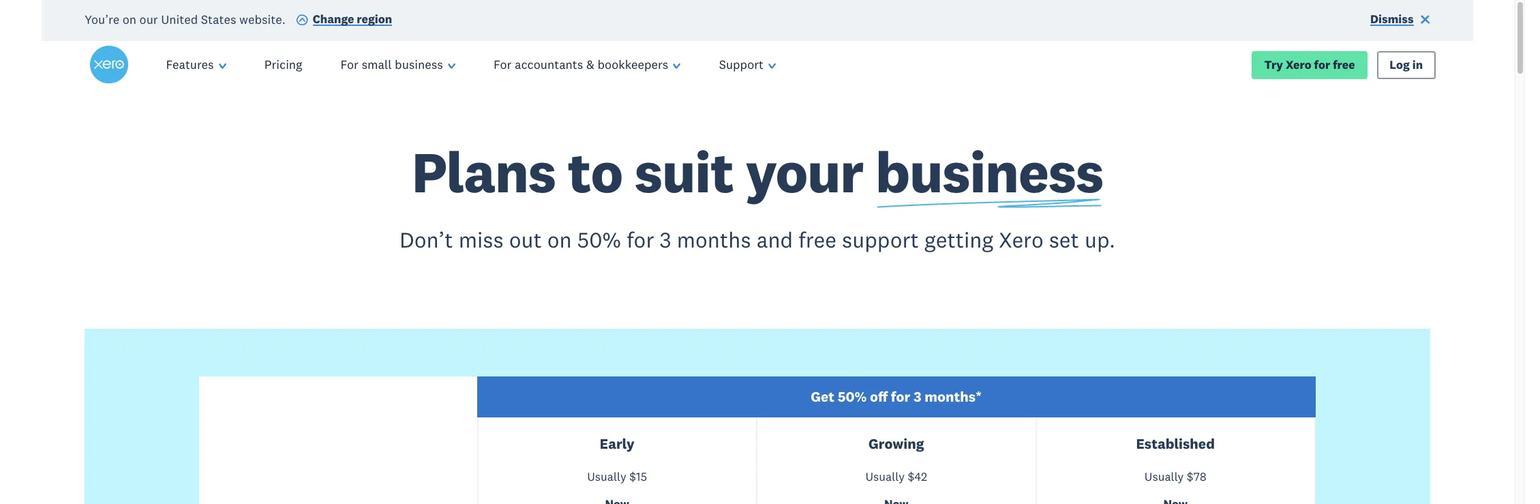 Task type: describe. For each thing, give the bounding box(es) containing it.
support
[[719, 57, 764, 72]]

dismiss
[[1371, 12, 1414, 27]]

months
[[677, 226, 751, 253]]

usually $ 42
[[866, 469, 928, 484]]

15
[[636, 469, 647, 484]]

support
[[842, 226, 919, 253]]

region
[[357, 12, 392, 27]]

off
[[870, 388, 888, 406]]

0 vertical spatial 3
[[660, 226, 672, 253]]

getting
[[925, 226, 994, 253]]

usually $ 78
[[1145, 469, 1207, 484]]

features
[[166, 57, 214, 72]]

growing
[[869, 434, 924, 453]]

accountants
[[515, 57, 583, 72]]

log in
[[1390, 57, 1424, 72]]

and
[[757, 226, 793, 253]]

try
[[1265, 57, 1284, 72]]

usually for growing
[[866, 469, 905, 484]]

miss
[[459, 226, 504, 253]]

plans to suit your
[[412, 136, 876, 207]]

suit
[[635, 136, 734, 207]]

for small business button
[[322, 41, 475, 89]]

0 horizontal spatial xero
[[999, 226, 1044, 253]]

early
[[600, 434, 635, 453]]

out
[[509, 226, 542, 253]]

usually for established
[[1145, 469, 1184, 484]]

for for for accountants & bookkeepers
[[494, 57, 512, 72]]

&
[[587, 57, 595, 72]]

log
[[1390, 57, 1410, 72]]

for small business
[[341, 57, 443, 72]]

you're
[[85, 11, 119, 27]]

bookkeepers
[[598, 57, 669, 72]]

to
[[568, 136, 623, 207]]

features button
[[147, 41, 245, 89]]

1 vertical spatial 3
[[914, 388, 922, 406]]

states
[[201, 11, 236, 27]]

small
[[362, 57, 392, 72]]

our
[[140, 11, 158, 27]]

1 horizontal spatial 50%
[[838, 388, 867, 406]]

established
[[1137, 434, 1215, 453]]

pricing
[[264, 57, 303, 72]]



Task type: locate. For each thing, give the bounding box(es) containing it.
78
[[1194, 469, 1207, 484]]

1 vertical spatial for
[[627, 226, 654, 253]]

for left small
[[341, 57, 359, 72]]

on left our
[[123, 11, 136, 27]]

2 for from the left
[[494, 57, 512, 72]]

for left accountants
[[494, 57, 512, 72]]

free left log
[[1333, 57, 1356, 72]]

for inside "for accountants & bookkeepers" "dropdown button"
[[494, 57, 512, 72]]

0 horizontal spatial for
[[627, 226, 654, 253]]

change region
[[313, 12, 392, 27]]

get 50% off for 3 months*
[[811, 388, 982, 406]]

0 vertical spatial free
[[1333, 57, 1356, 72]]

0 horizontal spatial 3
[[660, 226, 672, 253]]

1 vertical spatial free
[[799, 226, 837, 253]]

2 $ from the left
[[908, 469, 915, 484]]

2 horizontal spatial for
[[1315, 57, 1331, 72]]

1 horizontal spatial on
[[548, 226, 572, 253]]

on right the out
[[548, 226, 572, 253]]

0 vertical spatial on
[[123, 11, 136, 27]]

free right and
[[799, 226, 837, 253]]

0 vertical spatial xero
[[1286, 57, 1312, 72]]

pricing link
[[245, 41, 322, 89]]

business
[[395, 57, 443, 72], [876, 136, 1104, 207]]

0 horizontal spatial free
[[799, 226, 837, 253]]

website.
[[239, 11, 286, 27]]

dismiss button
[[1371, 11, 1431, 30]]

usually down growing
[[866, 469, 905, 484]]

$ down early at the left bottom of the page
[[630, 469, 636, 484]]

0 horizontal spatial on
[[123, 11, 136, 27]]

1 horizontal spatial for
[[494, 57, 512, 72]]

in
[[1413, 57, 1424, 72]]

3 left the 'months*'
[[914, 388, 922, 406]]

3 usually from the left
[[1145, 469, 1184, 484]]

$ for growing
[[908, 469, 915, 484]]

for accountants & bookkeepers button
[[475, 41, 700, 89]]

50% down to
[[578, 226, 621, 253]]

3 left months
[[660, 226, 672, 253]]

$
[[630, 469, 636, 484], [908, 469, 915, 484], [1187, 469, 1194, 484]]

50%
[[578, 226, 621, 253], [838, 388, 867, 406]]

your
[[746, 136, 864, 207]]

$ for early
[[630, 469, 636, 484]]

1 horizontal spatial free
[[1333, 57, 1356, 72]]

change
[[313, 12, 354, 27]]

2 usually from the left
[[866, 469, 905, 484]]

1 usually from the left
[[587, 469, 627, 484]]

0 horizontal spatial for
[[341, 57, 359, 72]]

try xero for free
[[1265, 57, 1356, 72]]

usually
[[587, 469, 627, 484], [866, 469, 905, 484], [1145, 469, 1184, 484]]

1 horizontal spatial business
[[876, 136, 1104, 207]]

xero left set on the right of the page
[[999, 226, 1044, 253]]

usually for early
[[587, 469, 627, 484]]

you're on our united states website.
[[85, 11, 286, 27]]

1 for from the left
[[341, 57, 359, 72]]

for down plans to suit your
[[627, 226, 654, 253]]

50% left off
[[838, 388, 867, 406]]

$ for established
[[1187, 469, 1194, 484]]

1 horizontal spatial xero
[[1286, 57, 1312, 72]]

2 vertical spatial for
[[891, 388, 911, 406]]

0 vertical spatial 50%
[[578, 226, 621, 253]]

for right the try
[[1315, 57, 1331, 72]]

0 horizontal spatial usually
[[587, 469, 627, 484]]

2 horizontal spatial usually
[[1145, 469, 1184, 484]]

set
[[1049, 226, 1080, 253]]

1 horizontal spatial usually
[[866, 469, 905, 484]]

months*
[[925, 388, 982, 406]]

xero
[[1286, 57, 1312, 72], [999, 226, 1044, 253]]

usually down established
[[1145, 469, 1184, 484]]

0 horizontal spatial $
[[630, 469, 636, 484]]

0 vertical spatial business
[[395, 57, 443, 72]]

1 vertical spatial 50%
[[838, 388, 867, 406]]

for
[[1315, 57, 1331, 72], [627, 226, 654, 253], [891, 388, 911, 406]]

united
[[161, 11, 198, 27]]

for
[[341, 57, 359, 72], [494, 57, 512, 72]]

free
[[1333, 57, 1356, 72], [799, 226, 837, 253]]

42
[[915, 469, 928, 484]]

up.
[[1085, 226, 1116, 253]]

on
[[123, 11, 136, 27], [548, 226, 572, 253]]

$ down established
[[1187, 469, 1194, 484]]

1 $ from the left
[[630, 469, 636, 484]]

for inside the for small business dropdown button
[[341, 57, 359, 72]]

1 horizontal spatial for
[[891, 388, 911, 406]]

1 horizontal spatial 3
[[914, 388, 922, 406]]

business inside dropdown button
[[395, 57, 443, 72]]

usually $ 15
[[587, 469, 647, 484]]

1 horizontal spatial $
[[908, 469, 915, 484]]

0 horizontal spatial 50%
[[578, 226, 621, 253]]

xero homepage image
[[90, 46, 128, 84]]

$ down growing
[[908, 469, 915, 484]]

3 $ from the left
[[1187, 469, 1194, 484]]

change region button
[[296, 11, 392, 30]]

for for for small business
[[341, 57, 359, 72]]

log in link
[[1378, 51, 1436, 79]]

don't
[[400, 226, 453, 253]]

0 horizontal spatial business
[[395, 57, 443, 72]]

get
[[811, 388, 835, 406]]

usually down early at the left bottom of the page
[[587, 469, 627, 484]]

1 vertical spatial xero
[[999, 226, 1044, 253]]

try xero for free link
[[1252, 51, 1368, 79]]

for accountants & bookkeepers
[[494, 57, 669, 72]]

1 vertical spatial on
[[548, 226, 572, 253]]

xero right the try
[[1286, 57, 1312, 72]]

0 vertical spatial for
[[1315, 57, 1331, 72]]

3
[[660, 226, 672, 253], [914, 388, 922, 406]]

for right off
[[891, 388, 911, 406]]

support button
[[700, 41, 795, 89]]

2 horizontal spatial $
[[1187, 469, 1194, 484]]

don't miss out on 50% for 3 months and free support getting xero set up.
[[400, 226, 1116, 253]]

1 vertical spatial business
[[876, 136, 1104, 207]]

plans
[[412, 136, 556, 207]]



Task type: vqa. For each thing, say whether or not it's contained in the screenshot.
Plans
yes



